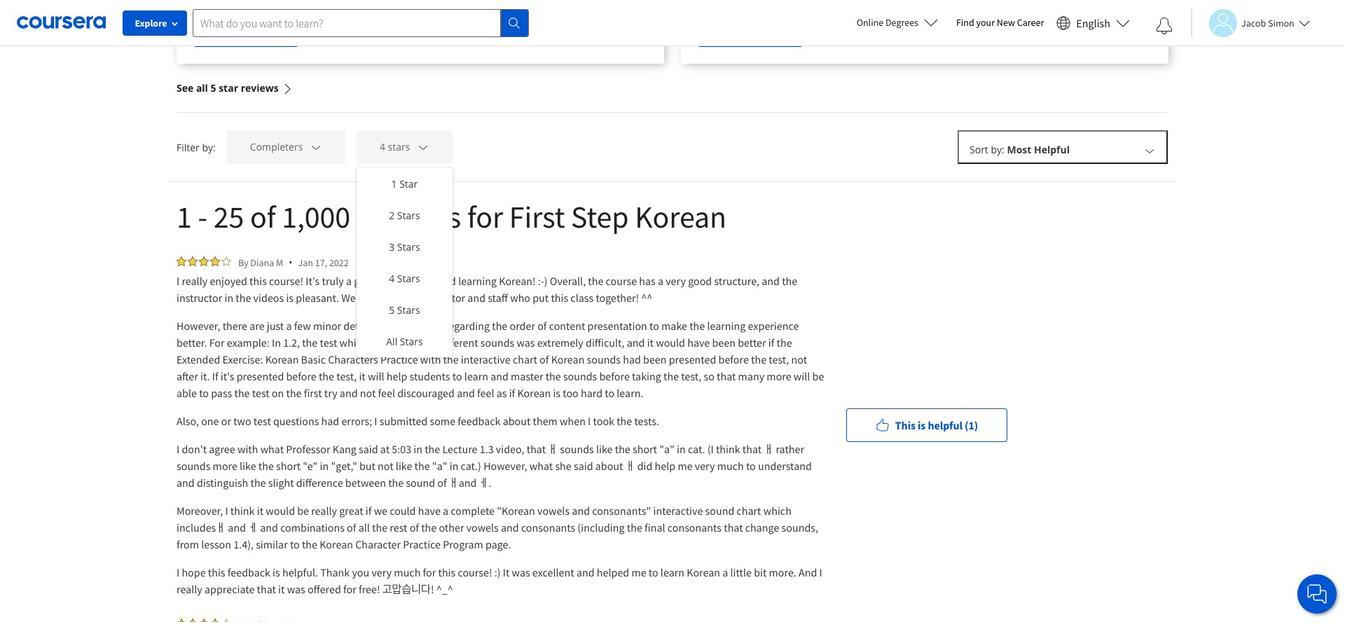 Task type: vqa. For each thing, say whether or not it's contained in the screenshot.
topmost FLEXIBILITY
no



Task type: locate. For each thing, give the bounding box(es) containing it.
is inside 'i really enjoyed this course! it's truly a great first step toward learning korean! :-) overall, the course has a very good structure, and the instructor in the videos is pleasant. well done to the instructor and staff who put this class together! ^^'
[[286, 291, 294, 305]]

consonants right "final" at the left of page
[[668, 521, 722, 535]]

details
[[344, 319, 375, 333]]

chat with us image
[[1307, 583, 1329, 606]]

took
[[593, 414, 615, 428]]

0 horizontal spatial test,
[[337, 369, 357, 383]]

with up "students"
[[420, 353, 441, 367]]

1 horizontal spatial not
[[378, 459, 394, 473]]

filled star image for star icon
[[210, 257, 220, 266]]

course! left :)
[[458, 566, 492, 580]]

test, left so
[[682, 369, 702, 383]]

i left hope
[[177, 566, 180, 580]]

instructor down enjoyed
[[177, 291, 222, 305]]

a up other
[[443, 504, 449, 518]]

chevron down image
[[1144, 145, 1157, 157]]

1 horizontal spatial about
[[503, 414, 531, 428]]

to inside the i don't agree with what professor kang said at 5:03 in the lecture 1.3 video, that ㅐ sounds like the short "a" in cat. (i think that ㅐ rather sounds more like the short "e" in "get," but not like the "a" in cat.) however, what she said about ㅐ did help me very much to understand and distinguish the slight difference between the sound of ㅐand ㅔ.
[[746, 459, 756, 473]]

1 for 1 - 25 of 1,000 reviews for first step korean
[[177, 198, 192, 236]]

explore button
[[123, 11, 187, 36]]

the down the 'combinations'
[[302, 538, 318, 552]]

korean up good
[[635, 198, 727, 236]]

0 vertical spatial think
[[716, 442, 741, 456]]

complete
[[451, 504, 495, 518]]

presented up so
[[669, 353, 717, 367]]

0 horizontal spatial very
[[372, 566, 392, 580]]

in right 5:03
[[414, 442, 423, 456]]

1 horizontal spatial feedback
[[458, 414, 501, 428]]

1 horizontal spatial 5
[[389, 304, 395, 317]]

0 vertical spatial learn
[[465, 369, 489, 383]]

in
[[225, 291, 234, 305], [414, 442, 423, 456], [677, 442, 686, 456], [320, 459, 329, 473], [450, 459, 459, 473]]

0 horizontal spatial sound
[[406, 476, 435, 490]]

2 vertical spatial about
[[596, 459, 624, 473]]

hard
[[581, 386, 603, 400]]

which up characters
[[340, 336, 368, 350]]

0 horizontal spatial much
[[394, 566, 421, 580]]

0 horizontal spatial be
[[297, 504, 309, 518]]

1 vertical spatial sound
[[706, 504, 735, 518]]

1 horizontal spatial consonants
[[668, 521, 722, 535]]

said right she
[[574, 459, 593, 473]]

stars left toward
[[397, 272, 420, 285]]

really down hope
[[177, 583, 202, 597]]

really inside "moreover, i think it would be really great if we could have a complete "korean vowels and consonants" interactive sound chart which includesㅐ and ㅔ and combinations of all the rest of the other vowels and consonants (including the final consonants that change sounds, from lesson 1.4), similar to the korean character practice program page."
[[311, 504, 337, 518]]

1 vertical spatial "a"
[[432, 459, 448, 473]]

however, up the better.
[[177, 319, 220, 333]]

understand
[[758, 459, 812, 473]]

0 vertical spatial with
[[420, 353, 441, 367]]

had
[[623, 353, 641, 367], [321, 414, 339, 428]]

and left the as
[[457, 386, 475, 400]]

it.
[[201, 369, 210, 383]]

very
[[666, 274, 686, 288], [695, 459, 715, 473], [372, 566, 392, 580]]

difference
[[296, 476, 343, 490]]

for left free!
[[344, 583, 357, 597]]

2 horizontal spatial like
[[597, 442, 613, 456]]

0 horizontal spatial 5
[[211, 81, 216, 95]]

feedback up 1.3
[[458, 414, 501, 428]]

a left little
[[723, 566, 728, 580]]

them
[[533, 414, 558, 428]]

rest
[[390, 521, 408, 535]]

is left too
[[553, 386, 561, 400]]

first
[[380, 274, 399, 288], [304, 386, 322, 400]]

learn down different
[[465, 369, 489, 383]]

1 vertical spatial first
[[304, 386, 322, 400]]

all inside see all 5 star reviews button
[[196, 81, 208, 95]]

if
[[769, 336, 775, 350], [509, 386, 515, 400], [366, 504, 372, 518]]

of right 25
[[250, 198, 276, 236]]

0 horizontal spatial what
[[261, 442, 284, 456]]

1 vertical spatial test
[[252, 386, 270, 400]]

i right details
[[377, 319, 380, 333]]

0 horizontal spatial first
[[304, 386, 322, 400]]

that left change
[[724, 521, 743, 535]]

1 horizontal spatial like
[[396, 459, 412, 473]]

1 vertical spatial what
[[530, 459, 553, 473]]

think inside "moreover, i think it would be really great if we could have a complete "korean vowels and consonants" interactive sound chart which includesㅐ and ㅔ and combinations of all the rest of the other vowels and consonants (including the final consonants that change sounds, from lesson 1.4), similar to the korean character practice program page."
[[230, 504, 255, 518]]

english button
[[1052, 0, 1136, 46]]

0 horizontal spatial think
[[230, 504, 255, 518]]

2 horizontal spatial for
[[467, 198, 503, 236]]

0 horizontal spatial "a"
[[432, 459, 448, 473]]

helpful?
[[236, 23, 277, 37]]

feel up 'submitted'
[[378, 386, 395, 400]]

and left ㅔ
[[228, 521, 246, 535]]

1 horizontal spatial first
[[380, 274, 399, 288]]

there
[[223, 319, 247, 333]]

to right "students"
[[453, 369, 462, 383]]

stars for 4 stars
[[397, 272, 420, 285]]

0 vertical spatial 5
[[211, 81, 216, 95]]

1 vertical spatial learn
[[661, 566, 685, 580]]

it inside "moreover, i think it would be really great if we could have a complete "korean vowels and consonants" interactive sound chart which includesㅐ and ㅔ and combinations of all the rest of the other vowels and consonants (including the final consonants that change sounds, from lesson 1.4), similar to the korean character practice program page."
[[257, 504, 264, 518]]

will down characters
[[368, 369, 385, 383]]

the up slight
[[259, 459, 274, 473]]

0 horizontal spatial feel
[[378, 386, 395, 400]]

0 vertical spatial vowels
[[538, 504, 570, 518]]

ㅔ.
[[479, 476, 492, 490]]

star
[[400, 177, 418, 191]]

"a" left cat.
[[660, 442, 675, 456]]

more up distinguish
[[213, 459, 238, 473]]

moreover, i think it would be really great if we could have a complete "korean vowels and consonants" interactive sound chart which includesㅐ and ㅔ and combinations of all the rest of the other vowels and consonants (including the final consonants that change sounds, from lesson 1.4), similar to the korean character practice program page.
[[177, 504, 821, 552]]

interactive down different
[[461, 353, 511, 367]]

0 horizontal spatial learning
[[459, 274, 497, 288]]

0 horizontal spatial with
[[238, 442, 258, 456]]

1 vertical spatial feedback
[[228, 566, 271, 580]]

0 horizontal spatial which
[[340, 336, 368, 350]]

of right order
[[538, 319, 547, 333]]

staff
[[488, 291, 508, 305]]

1 horizontal spatial 1
[[392, 177, 397, 191]]

2 stars
[[389, 209, 420, 222]]

•
[[289, 256, 293, 269]]

5 inside 5 stars menu item
[[389, 304, 395, 317]]

0 vertical spatial chart
[[513, 353, 538, 367]]

short up did
[[633, 442, 658, 456]]

0 vertical spatial course!
[[269, 274, 304, 288]]

had up the taking
[[623, 353, 641, 367]]

make
[[662, 319, 688, 333]]

adjust
[[414, 319, 443, 333]]

feedback
[[458, 414, 501, 428], [228, 566, 271, 580]]

ㅐ
[[548, 442, 558, 456], [764, 442, 774, 456], [626, 459, 635, 473]]

1 horizontal spatial more
[[767, 369, 792, 383]]

feel
[[378, 386, 395, 400], [477, 386, 495, 400]]

interactive up "final" at the left of page
[[654, 504, 703, 518]]

4 left 'step' at the left of page
[[389, 272, 395, 285]]

don't
[[182, 442, 207, 456]]

be inside "moreover, i think it would be really great if we could have a complete "korean vowels and consonants" interactive sound chart which includesㅐ and ㅔ and combinations of all the rest of the other vowels and consonants (including the final consonants that change sounds, from lesson 1.4), similar to the korean character practice program page."
[[297, 504, 309, 518]]

1 horizontal spatial if
[[509, 386, 515, 400]]

chevron down image right completers
[[310, 141, 322, 154]]

1 vertical spatial however,
[[484, 459, 528, 473]]

3 stars menu item
[[357, 231, 453, 263]]

from
[[177, 538, 199, 552]]

distinguish
[[197, 476, 248, 490]]

we
[[374, 504, 388, 518]]

of up character
[[347, 521, 356, 535]]

coursera image
[[17, 11, 106, 34]]

structure,
[[715, 274, 760, 288]]

0 vertical spatial help
[[387, 369, 408, 383]]

did
[[638, 459, 653, 473]]

menu
[[357, 168, 453, 358]]

videos
[[253, 291, 284, 305]]

that right the video,
[[527, 442, 546, 456]]

0 vertical spatial all
[[196, 81, 208, 95]]

None search field
[[193, 9, 529, 37]]

sounds up she
[[560, 442, 594, 456]]

really
[[182, 274, 208, 288], [311, 504, 337, 518], [177, 583, 202, 597]]

1 horizontal spatial "a"
[[660, 442, 675, 456]]

is left helpful.
[[273, 566, 280, 580]]

show notifications image
[[1157, 18, 1173, 34]]

chevron down image
[[310, 141, 322, 154], [417, 141, 430, 154]]

first inside however, there are just a few minor details i would adjust regarding the order of content presentation to make the learning experience better. for example: in 1.2, the test which was about the different sounds was extremely difficult, and it would have been better if the extended exercise: korean basic characters practice with the interactive chart of korean sounds had been presented before the test, not after it. if it's presented before the test, it will help students to learn and master the sounds before taking the test, so that many more will be able to pass the test on the first try and not feel discouraged and feel as if korean is too hard to learn.
[[304, 386, 322, 400]]

star image
[[222, 619, 231, 622]]

like down took
[[597, 442, 613, 456]]

and down 'presentation'
[[627, 336, 645, 350]]

in inside 'i really enjoyed this course! it's truly a great first step toward learning korean! :-) overall, the course has a very good structure, and the instructor in the videos is pleasant. well done to the instructor and staff who put this class together! ^^'
[[225, 291, 234, 305]]

0 horizontal spatial said
[[359, 442, 378, 456]]

that right so
[[717, 369, 736, 383]]

sounds
[[481, 336, 515, 350], [587, 353, 621, 367], [564, 369, 597, 383], [560, 442, 594, 456], [177, 459, 211, 473]]

however, inside however, there are just a few minor details i would adjust regarding the order of content presentation to make the learning experience better. for example: in 1.2, the test which was about the different sounds was extremely difficult, and it would have been better if the extended exercise: korean basic characters practice with the interactive chart of korean sounds had been presented before the test, not after it. if it's presented before the test, it will help students to learn and master the sounds before taking the test, so that many more will be able to pass the test on the first try and not feel discouraged and feel as if korean is too hard to learn.
[[177, 319, 220, 333]]

about inside however, there are just a few minor details i would adjust regarding the order of content presentation to make the learning experience better. for example: in 1.2, the test which was about the different sounds was extremely difficult, and it would have been better if the extended exercise: korean basic characters practice with the interactive chart of korean sounds had been presented before the test, not after it. if it's presented before the test, it will help students to learn and master the sounds before taking the test, so that many more will be able to pass the test on the first try and not feel discouraged and feel as if korean is too hard to learn.
[[391, 336, 418, 350]]

ㅐ left did
[[626, 459, 635, 473]]

1 vertical spatial be
[[297, 504, 309, 518]]

interactive inside "moreover, i think it would be really great if we could have a complete "korean vowels and consonants" interactive sound chart which includesㅐ and ㅔ and combinations of all the rest of the other vowels and consonants (including the final consonants that change sounds, from lesson 1.4), similar to the korean character practice program page."
[[654, 504, 703, 518]]

stars up adjust
[[397, 304, 420, 317]]

5:03
[[392, 442, 412, 456]]

vowels right "korean
[[538, 504, 570, 518]]

master
[[511, 369, 544, 383]]

0 vertical spatial 4
[[380, 140, 385, 154]]

1 horizontal spatial 4
[[389, 272, 395, 285]]

course! down the •
[[269, 274, 304, 288]]

online
[[857, 16, 884, 29]]

had left errors; in the bottom left of the page
[[321, 414, 339, 428]]

3 stars
[[389, 240, 420, 254]]

course!
[[269, 274, 304, 288], [458, 566, 492, 580]]

have right could
[[418, 504, 441, 518]]

filled star image for star image
[[210, 619, 220, 622]]

other
[[439, 521, 464, 535]]

learning inside 'i really enjoyed this course! it's truly a great first step toward learning korean! :-) overall, the course has a very good structure, and the instructor in the videos is pleasant. well done to the instructor and staff who put this class together! ^^'
[[459, 274, 497, 288]]

that up understand
[[743, 442, 762, 456]]

1 horizontal spatial have
[[688, 336, 710, 350]]

like
[[597, 442, 613, 456], [240, 459, 256, 473], [396, 459, 412, 473]]

1 horizontal spatial think
[[716, 442, 741, 456]]

stars for 3 stars
[[397, 240, 420, 254]]

chevron down image inside 4 stars dropdown button
[[417, 141, 430, 154]]

1 horizontal spatial chevron down image
[[417, 141, 430, 154]]

test
[[320, 336, 337, 350], [252, 386, 270, 400], [254, 414, 271, 428]]

not down experience
[[792, 353, 808, 367]]

kang
[[333, 442, 357, 456]]

been up the taking
[[644, 353, 667, 367]]

0 horizontal spatial all
[[196, 81, 208, 95]]

exercise:
[[223, 353, 263, 367]]

2 horizontal spatial very
[[695, 459, 715, 473]]

0 vertical spatial really
[[182, 274, 208, 288]]

a inside however, there are just a few minor details i would adjust regarding the order of content presentation to make the learning experience better. for example: in 1.2, the test which was about the different sounds was extremely difficult, and it would have been better if the extended exercise: korean basic characters practice with the interactive chart of korean sounds had been presented before the test, not after it. if it's presented before the test, it will help students to learn and master the sounds before taking the test, so that many more will be able to pass the test on the first try and not feel discouraged and feel as if korean is too hard to learn.
[[286, 319, 292, 333]]

1 horizontal spatial chart
[[737, 504, 762, 518]]

for up 고맙습니다!
[[423, 566, 436, 580]]

1 vertical spatial me
[[632, 566, 647, 580]]

have
[[688, 336, 710, 350], [418, 504, 441, 518]]

interactive
[[461, 353, 511, 367], [654, 504, 703, 518]]

feedback inside i hope this feedback is helpful. thank you very much for this course! :) it was excellent and helped me to learn korean a little bit more. and i really appreciate that it was offered for free! 고맙습니다! ^_^
[[228, 566, 271, 580]]

1 instructor from the left
[[177, 291, 222, 305]]

the up class
[[588, 274, 604, 288]]

me down cat.
[[678, 459, 693, 473]]

very inside i hope this feedback is helpful. thank you very much for this course! :) it was excellent and helped me to learn korean a little bit more. and i really appreciate that it was offered for free! 고맙습니다! ^_^
[[372, 566, 392, 580]]

help inside the i don't agree with what professor kang said at 5:03 in the lecture 1.3 video, that ㅐ sounds like the short "a" in cat. (i think that ㅐ rather sounds more like the short "e" in "get," but not like the "a" in cat.) however, what she said about ㅐ did help me very much to understand and distinguish the slight difference between the sound of ㅐand ㅔ.
[[655, 459, 676, 473]]

if right the as
[[509, 386, 515, 400]]

4 inside menu item
[[389, 272, 395, 285]]

the down adjust
[[421, 336, 436, 350]]

star image
[[222, 257, 231, 266]]

1 horizontal spatial help
[[655, 459, 676, 473]]

consonants
[[521, 521, 576, 535], [668, 521, 722, 535]]

a left few
[[286, 319, 292, 333]]

i really enjoyed this course! it's truly a great first step toward learning korean! :-) overall, the course has a very good structure, and the instructor in the videos is pleasant. well done to the instructor and staff who put this class together! ^^
[[177, 274, 800, 305]]

not inside the i don't agree with what professor kang said at 5:03 in the lecture 1.3 video, that ㅐ sounds like the short "a" in cat. (i think that ㅐ rather sounds more like the short "e" in "get," but not like the "a" in cat.) however, what she said about ㅐ did help me very much to understand and distinguish the slight difference between the sound of ㅐand ㅔ.
[[378, 459, 394, 473]]

class
[[571, 291, 594, 305]]

korean inside i hope this feedback is helpful. thank you very much for this course! :) it was excellent and helped me to learn korean a little bit more. and i really appreciate that it was offered for free! 고맙습니다! ^_^
[[687, 566, 721, 580]]

the down different
[[443, 353, 459, 367]]

1 left star
[[392, 177, 397, 191]]

about down adjust
[[391, 336, 418, 350]]

korean inside "moreover, i think it would be really great if we could have a complete "korean vowels and consonants" interactive sound chart which includesㅐ and ㅔ and combinations of all the rest of the other vowels and consonants (including the final consonants that change sounds, from lesson 1.4), similar to the korean character practice program page."
[[320, 538, 353, 552]]

help right did
[[655, 459, 676, 473]]

0 horizontal spatial for
[[344, 583, 357, 597]]

1 vertical spatial about
[[503, 414, 531, 428]]

1 feel from the left
[[378, 386, 395, 400]]

of left ㅐand
[[438, 476, 447, 490]]

characters
[[328, 353, 378, 367]]

have inside "moreover, i think it would be really great if we could have a complete "korean vowels and consonants" interactive sound chart which includesㅐ and ㅔ and combinations of all the rest of the other vowels and consonants (including the final consonants that change sounds, from lesson 1.4), similar to the korean character practice program page."
[[418, 504, 441, 518]]

with inside however, there are just a few minor details i would adjust regarding the order of content presentation to make the learning experience better. for example: in 1.2, the test which was about the different sounds was extremely difficult, and it would have been better if the extended exercise: korean basic characters practice with the interactive chart of korean sounds had been presented before the test, not after it. if it's presented before the test, it will help students to learn and master the sounds before taking the test, so that many more will be able to pass the test on the first try and not feel discouraged and feel as if korean is too hard to learn.
[[420, 353, 441, 367]]

2 horizontal spatial ㅐ
[[764, 442, 774, 456]]

much
[[718, 459, 744, 473], [394, 566, 421, 580]]

practice inside however, there are just a few minor details i would adjust regarding the order of content presentation to make the learning experience better. for example: in 1.2, the test which was about the different sounds was extremely difficult, and it would have been better if the extended exercise: korean basic characters practice with the interactive chart of korean sounds had been presented before the test, not after it. if it's presented before the test, it will help students to learn and master the sounds before taking the test, so that many more will be able to pass the test on the first try and not feel discouraged and feel as if korean is too hard to learn.
[[381, 353, 418, 367]]

done
[[364, 291, 388, 305]]

1 - 25 of 1,000 reviews for first step korean
[[177, 198, 727, 236]]

discouraged
[[398, 386, 455, 400]]

1 vertical spatial not
[[360, 386, 376, 400]]

and up moreover,
[[177, 476, 195, 490]]

really left enjoyed
[[182, 274, 208, 288]]

filter
[[177, 141, 200, 154]]

as
[[497, 386, 507, 400]]

1 vertical spatial presented
[[237, 369, 284, 383]]

i inside 'i really enjoyed this course! it's truly a great first step toward learning korean! :-) overall, the course has a very good structure, and the instructor in the videos is pleasant. well done to the instructor and staff who put this class together! ^^'
[[177, 274, 180, 288]]

test right two
[[254, 414, 271, 428]]

together!
[[596, 291, 639, 305]]

4 for 4 stars
[[389, 272, 395, 285]]

test left the on
[[252, 386, 270, 400]]

it down characters
[[359, 369, 366, 383]]

stars
[[388, 140, 410, 154]]

1 horizontal spatial very
[[666, 274, 686, 288]]

1 vertical spatial very
[[695, 459, 715, 473]]

in left cat.
[[677, 442, 686, 456]]

1.4),
[[234, 538, 254, 552]]

0 vertical spatial more
[[767, 369, 792, 383]]

1 vertical spatial much
[[394, 566, 421, 580]]

1 inside menu item
[[392, 177, 397, 191]]

me
[[678, 459, 693, 473], [632, 566, 647, 580]]

1 chevron down image from the left
[[310, 141, 322, 154]]

1 for 1 star
[[392, 177, 397, 191]]

it's
[[221, 369, 234, 383]]

1.3
[[480, 442, 494, 456]]

be right many
[[813, 369, 825, 383]]

0 vertical spatial have
[[688, 336, 710, 350]]

1 horizontal spatial vowels
[[538, 504, 570, 518]]

2 feel from the left
[[477, 386, 495, 400]]

to left make
[[650, 319, 660, 333]]

in down enjoyed
[[225, 291, 234, 305]]

chevron down image inside completers button
[[310, 141, 322, 154]]

overall,
[[550, 274, 586, 288]]

the right the on
[[286, 386, 302, 400]]

i inside "moreover, i think it would be really great if we could have a complete "korean vowels and consonants" interactive sound chart which includesㅐ and ㅔ and combinations of all the rest of the other vowels and consonants (including the final consonants that change sounds, from lesson 1.4), similar to the korean character practice program page."
[[225, 504, 228, 518]]

1 vertical spatial been
[[644, 353, 667, 367]]

2 consonants from the left
[[668, 521, 722, 535]]

is right videos
[[286, 291, 294, 305]]

all up character
[[359, 521, 370, 535]]

2 vertical spatial really
[[177, 583, 202, 597]]

1 vertical spatial all
[[359, 521, 370, 535]]

said left at
[[359, 442, 378, 456]]

truly
[[322, 274, 344, 288]]

0 horizontal spatial like
[[240, 459, 256, 473]]

1 vertical spatial short
[[276, 459, 301, 473]]

What do you want to learn? text field
[[193, 9, 501, 37]]

so
[[704, 369, 715, 383]]

1 vertical spatial learning
[[708, 319, 746, 333]]

1 horizontal spatial short
[[633, 442, 658, 456]]

filled star image
[[188, 257, 198, 266], [199, 257, 209, 266], [177, 619, 186, 622], [188, 619, 198, 622], [199, 619, 209, 622]]

learn down "final" at the left of page
[[661, 566, 685, 580]]

learn inside i hope this feedback is helpful. thank you very much for this course! :) it was excellent and helped me to learn korean a little bit more. and i really appreciate that it was offered for free! 고맙습니다! ^_^
[[661, 566, 685, 580]]

more
[[767, 369, 792, 383], [213, 459, 238, 473]]

stars
[[397, 209, 420, 222], [397, 240, 420, 254], [397, 272, 420, 285], [397, 304, 420, 317], [400, 335, 423, 348]]

to inside i hope this feedback is helpful. thank you very much for this course! :) it was excellent and helped me to learn korean a little bit more. and i really appreciate that it was offered for free! 고맙습니다! ^_^
[[649, 566, 659, 580]]

2 vertical spatial not
[[378, 459, 394, 473]]

0 vertical spatial had
[[623, 353, 641, 367]]

learn inside however, there are just a few minor details i would adjust regarding the order of content presentation to make the learning experience better. for example: in 1.2, the test which was about the different sounds was extremely difficult, and it would have been better if the extended exercise: korean basic characters practice with the interactive chart of korean sounds had been presented before the test, not after it. if it's presented before the test, it will help students to learn and master the sounds before taking the test, so that many more will be able to pass the test on the first try and not feel discouraged and feel as if korean is too hard to learn.
[[465, 369, 489, 383]]

1 vertical spatial would
[[656, 336, 686, 350]]

1 horizontal spatial had
[[623, 353, 641, 367]]

stars for all stars
[[400, 335, 423, 348]]

1 vertical spatial if
[[509, 386, 515, 400]]

1,000
[[282, 198, 351, 236]]

of inside the i don't agree with what professor kang said at 5:03 in the lecture 1.3 video, that ㅐ sounds like the short "a" in cat. (i think that ㅐ rather sounds more like the short "e" in "get," but not like the "a" in cat.) however, what she said about ㅐ did help me very much to understand and distinguish the slight difference between the sound of ㅐand ㅔ.
[[438, 476, 447, 490]]

better.
[[177, 336, 207, 350]]

filled star image
[[177, 257, 186, 266], [210, 257, 220, 266], [210, 619, 220, 622]]

0 horizontal spatial will
[[368, 369, 385, 383]]

which inside however, there are just a few minor details i would adjust regarding the order of content presentation to make the learning experience better. for example: in 1.2, the test which was about the different sounds was extremely difficult, and it would have been better if the extended exercise: korean basic characters practice with the interactive chart of korean sounds had been presented before the test, not after it. if it's presented before the test, it will help students to learn and master the sounds before taking the test, so that many more will be able to pass the test on the first try and not feel discouraged and feel as if korean is too hard to learn.
[[340, 336, 368, 350]]

i left enjoyed
[[177, 274, 180, 288]]

helpful.
[[282, 566, 318, 580]]

see
[[177, 81, 194, 95]]

learning
[[459, 274, 497, 288], [708, 319, 746, 333]]

about inside the i don't agree with what professor kang said at 5:03 in the lecture 1.3 video, that ㅐ sounds like the short "a" in cat. (i think that ㅐ rather sounds more like the short "e" in "get," but not like the "a" in cat.) however, what she said about ㅐ did help me very much to understand and distinguish the slight difference between the sound of ㅐand ㅔ.
[[596, 459, 624, 473]]

2 chevron down image from the left
[[417, 141, 430, 154]]

0 horizontal spatial chevron down image
[[310, 141, 322, 154]]

learning up staff
[[459, 274, 497, 288]]

2 vertical spatial if
[[366, 504, 372, 518]]

and right ㅔ
[[260, 521, 278, 535]]

sound inside the i don't agree with what professor kang said at 5:03 in the lecture 1.3 video, that ㅐ sounds like the short "a" in cat. (i think that ㅐ rather sounds more like the short "e" in "get," but not like the "a" in cat.) however, what she said about ㅐ did help me very much to understand and distinguish the slight difference between the sound of ㅐand ㅔ.
[[406, 476, 435, 490]]

4 inside dropdown button
[[380, 140, 385, 154]]

interactive inside however, there are just a few minor details i would adjust regarding the order of content presentation to make the learning experience better. for example: in 1.2, the test which was about the different sounds was extremely difficult, and it would have been better if the extended exercise: korean basic characters practice with the interactive chart of korean sounds had been presented before the test, not after it. if it's presented before the test, it will help students to learn and master the sounds before taking the test, so that many more will be able to pass the test on the first try and not feel discouraged and feel as if korean is too hard to learn.
[[461, 353, 511, 367]]

0 vertical spatial great
[[354, 274, 378, 288]]

)
[[545, 274, 548, 288]]

stars for 2 stars
[[397, 209, 420, 222]]

all inside "moreover, i think it would be really great if we could have a complete "korean vowels and consonants" interactive sound chart which includesㅐ and ㅔ and combinations of all the rest of the other vowels and consonants (including the final consonants that change sounds, from lesson 1.4), similar to the korean character practice program page."
[[359, 521, 370, 535]]

1 horizontal spatial much
[[718, 459, 744, 473]]

that right the appreciate
[[257, 583, 276, 597]]

was down helpful.
[[287, 583, 305, 597]]

0 horizontal spatial course!
[[269, 274, 304, 288]]



Task type: describe. For each thing, give the bounding box(es) containing it.
really inside i hope this feedback is helpful. thank you very much for this course! :) it was excellent and helped me to learn korean a little bit more. and i really appreciate that it was offered for free! 고맙습니다! ^_^
[[177, 583, 202, 597]]

different
[[438, 336, 479, 350]]

0 vertical spatial if
[[769, 336, 775, 350]]

lesson
[[201, 538, 231, 552]]

0 vertical spatial short
[[633, 442, 658, 456]]

the down the also, one or two test questions had errors; i submitted some feedback about them when i took the tests.
[[415, 459, 430, 473]]

sounds down don't
[[177, 459, 211, 473]]

0 vertical spatial what
[[261, 442, 284, 456]]

2 horizontal spatial not
[[792, 353, 808, 367]]

4 for 4 stars
[[380, 140, 385, 154]]

i inside however, there are just a few minor details i would adjust regarding the order of content presentation to make the learning experience better. for example: in 1.2, the test which was about the different sounds was extremely difficult, and it would have been better if the extended exercise: korean basic characters practice with the interactive chart of korean sounds had been presented before the test, not after it. if it's presented before the test, it will help students to learn and master the sounds before taking the test, so that many more will be able to pass the test on the first try and not feel discouraged and feel as if korean is too hard to learn.
[[377, 319, 380, 333]]

i hope this feedback is helpful. thank you very much for this course! :) it was excellent and helped me to learn korean a little bit more. and i really appreciate that it was offered for free! 고맙습니다! ^_^
[[177, 566, 825, 597]]

few
[[294, 319, 311, 333]]

the down we
[[372, 521, 388, 535]]

the up try
[[319, 369, 334, 383]]

first inside 'i really enjoyed this course! it's truly a great first step toward learning korean! :-) overall, the course has a very good structure, and the instructor in the videos is pleasant. well done to the instructor and staff who put this class together! ^^'
[[380, 274, 399, 288]]

1 horizontal spatial said
[[574, 459, 593, 473]]

great inside 'i really enjoyed this course! it's truly a great first step toward learning korean! :-) overall, the course has a very good structure, and the instructor in the videos is pleasant. well done to the instructor and staff who put this class together! ^^'
[[354, 274, 378, 288]]

and right try
[[340, 386, 358, 400]]

this is helpful (1) button
[[847, 408, 1008, 442]]

ㅐand
[[449, 476, 477, 490]]

5 inside see all 5 star reviews button
[[211, 81, 216, 95]]

it
[[503, 566, 510, 580]]

many
[[739, 369, 765, 383]]

^_^
[[437, 583, 453, 597]]

2 will from the left
[[794, 369, 811, 383]]

sounds,
[[782, 521, 819, 535]]

me inside i hope this feedback is helpful. thank you very much for this course! :) it was excellent and helped me to learn korean a little bit more. and i really appreciate that it was offered for free! 고맙습니다! ^_^
[[632, 566, 647, 580]]

reviews
[[241, 81, 279, 95]]

see all 5 star reviews
[[177, 81, 279, 95]]

m
[[276, 256, 283, 269]]

by:
[[202, 141, 216, 154]]

this up the appreciate
[[208, 566, 225, 580]]

enjoyed
[[210, 274, 247, 288]]

if
[[212, 369, 218, 383]]

(i
[[708, 442, 714, 456]]

"get,"
[[331, 459, 357, 473]]

in right "e"
[[320, 459, 329, 473]]

2
[[389, 209, 395, 222]]

english
[[1077, 16, 1111, 30]]

of right rest
[[410, 521, 419, 535]]

sounds up too
[[564, 369, 597, 383]]

that inside however, there are just a few minor details i would adjust regarding the order of content presentation to make the learning experience better. for example: in 1.2, the test which was about the different sounds was extremely difficult, and it would have been better if the extended exercise: korean basic characters practice with the interactive chart of korean sounds had been presented before the test, not after it. if it's presented before the test, it will help students to learn and master the sounds before taking the test, so that many more will be able to pass the test on the first try and not feel discouraged and feel as if korean is too hard to learn.
[[717, 369, 736, 383]]

in
[[272, 336, 281, 350]]

little
[[731, 566, 752, 580]]

a inside i hope this feedback is helpful. thank you very much for this course! :) it was excellent and helped me to learn korean a little bit more. and i really appreciate that it was offered for free! 고맙습니다! ^_^
[[723, 566, 728, 580]]

jacob simon button
[[1192, 9, 1311, 37]]

5 stars
[[389, 304, 420, 317]]

the left slight
[[251, 476, 266, 490]]

explore
[[135, 17, 167, 29]]

who
[[510, 291, 531, 305]]

that inside i hope this feedback is helpful. thank you very much for this course! :) it was excellent and helped me to learn korean a little bit more. and i really appreciate that it was offered for free! 고맙습니다! ^_^
[[257, 583, 276, 597]]

to inside "moreover, i think it would be really great if we could have a complete "korean vowels and consonants" interactive sound chart which includesㅐ and ㅔ and combinations of all the rest of the other vowels and consonants (including the final consonants that change sounds, from lesson 1.4), similar to the korean character practice program page."
[[290, 538, 300, 552]]

would inside "moreover, i think it would be really great if we could have a complete "korean vowels and consonants" interactive sound chart which includesㅐ and ㅔ and combinations of all the rest of the other vowels and consonants (including the final consonants that change sounds, from lesson 1.4), similar to the korean character practice program page."
[[266, 504, 295, 518]]

0 horizontal spatial had
[[321, 414, 339, 428]]

put
[[533, 291, 549, 305]]

star
[[219, 81, 238, 95]]

and right structure,
[[762, 274, 780, 288]]

extended
[[177, 353, 220, 367]]

this down overall,
[[551, 291, 569, 305]]

course! inside i hope this feedback is helpful. thank you very much for this course! :) it was excellent and helped me to learn korean a little bit more. and i really appreciate that it was offered for free! 고맙습니다! ^_^
[[458, 566, 492, 580]]

4 stars
[[389, 272, 420, 285]]

page.
[[486, 538, 511, 552]]

2 horizontal spatial before
[[719, 353, 749, 367]]

more.
[[769, 566, 797, 580]]

sound inside "moreover, i think it would be really great if we could have a complete "korean vowels and consonants" interactive sound chart which includesㅐ and ㅔ and combinations of all the rest of the other vowels and consonants (including the final consonants that change sounds, from lesson 1.4), similar to the korean character practice program page."
[[706, 504, 735, 518]]

course! inside 'i really enjoyed this course! it's truly a great first step toward learning korean! :-) overall, the course has a very good structure, and the instructor in the videos is pleasant. well done to the instructor and staff who put this class together! ^^'
[[269, 274, 304, 288]]

chevron down image for 4 stars
[[417, 141, 430, 154]]

it inside i hope this feedback is helpful. thank you very much for this course! :) it was excellent and helped me to learn korean a little bit more. and i really appreciate that it was offered for free! 고맙습니다! ^_^
[[278, 583, 285, 597]]

help inside however, there are just a few minor details i would adjust regarding the order of content presentation to make the learning experience better. for example: in 1.2, the test which was about the different sounds was extremely difficult, and it would have been better if the extended exercise: korean basic characters practice with the interactive chart of korean sounds had been presented before the test, not after it. if it's presented before the test, it will help students to learn and master the sounds before taking the test, so that many more will be able to pass the test on the first try and not feel discouraged and feel as if korean is too hard to learn.
[[387, 369, 408, 383]]

a right 'has'
[[658, 274, 664, 288]]

minor
[[313, 319, 341, 333]]

degrees
[[886, 16, 919, 29]]

much inside the i don't agree with what professor kang said at 5:03 in the lecture 1.3 video, that ㅐ sounds like the short "a" in cat. (i think that ㅐ rather sounds more like the short "e" in "get," but not like the "a" in cat.) however, what she said about ㅐ did help me very much to understand and distinguish the slight difference between the sound of ㅐand ㅔ.
[[718, 459, 744, 473]]

to inside 'i really enjoyed this course! it's truly a great first step toward learning korean! :-) overall, the course has a very good structure, and the instructor in the videos is pleasant. well done to the instructor and staff who put this class together! ^^'
[[390, 291, 400, 305]]

practice inside "moreover, i think it would be really great if we could have a complete "korean vowels and consonants" interactive sound chart which includesㅐ and ㅔ and combinations of all the rest of the other vowels and consonants (including the final consonants that change sounds, from lesson 1.4), similar to the korean character practice program page."
[[403, 538, 441, 552]]

and inside the i don't agree with what professor kang said at 5:03 in the lecture 1.3 video, that ㅐ sounds like the short "a" in cat. (i think that ㅐ rather sounds more like the short "e" in "get," but not like the "a" in cat.) however, what she said about ㅐ did help me very much to understand and distinguish the slight difference between the sound of ㅐand ㅔ.
[[177, 476, 195, 490]]

think inside the i don't agree with what professor kang said at 5:03 in the lecture 1.3 video, that ㅐ sounds like the short "a" in cat. (i think that ㅐ rather sounds more like the short "e" in "get," but not like the "a" in cat.) however, what she said about ㅐ did help me very much to understand and distinguish the slight difference between the sound of ㅐand ㅔ.
[[716, 442, 741, 456]]

had inside however, there are just a few minor details i would adjust regarding the order of content presentation to make the learning experience better. for example: in 1.2, the test which was about the different sounds was extremely difficult, and it would have been better if the extended exercise: korean basic characters practice with the interactive chart of korean sounds had been presented before the test, not after it. if it's presented before the test, it will help students to learn and master the sounds before taking the test, so that many more will be able to pass the test on the first try and not feel discouraged and feel as if korean is too hard to learn.
[[623, 353, 641, 367]]

a inside "moreover, i think it would be really great if we could have a complete "korean vowels and consonants" interactive sound chart which includesㅐ and ㅔ and combinations of all the rest of the other vowels and consonants (including the final consonants that change sounds, from lesson 1.4), similar to the korean character practice program page."
[[443, 504, 449, 518]]

if inside "moreover, i think it would be really great if we could have a complete "korean vowels and consonants" interactive sound chart which includesㅐ and ㅔ and combinations of all the rest of the other vowels and consonants (including the final consonants that change sounds, from lesson 1.4), similar to the korean character practice program page."
[[366, 504, 372, 518]]

is inside however, there are just a few minor details i would adjust regarding the order of content presentation to make the learning experience better. for example: in 1.2, the test which was about the different sounds was extremely difficult, and it would have been better if the extended exercise: korean basic characters practice with the interactive chart of korean sounds had been presented before the test, not after it. if it's presented before the test, it will help students to learn and master the sounds before taking the test, so that many more will be able to pass the test on the first try and not feel discouraged and feel as if korean is too hard to learn.
[[553, 386, 561, 400]]

1 horizontal spatial before
[[600, 369, 630, 383]]

i inside the i don't agree with what professor kang said at 5:03 in the lecture 1.3 video, that ㅐ sounds like the short "a" in cat. (i think that ㅐ rather sounds more like the short "e" in "get," but not like the "a" in cat.) however, what she said about ㅐ did help me very much to understand and distinguish the slight difference between the sound of ㅐand ㅔ.
[[177, 442, 180, 456]]

1 horizontal spatial ㅐ
[[626, 459, 635, 473]]

1 vertical spatial vowels
[[467, 521, 499, 535]]

sounds down order
[[481, 336, 515, 350]]

0 vertical spatial presented
[[669, 353, 717, 367]]

pleasant.
[[296, 291, 339, 305]]

this is helpful (1)
[[896, 418, 979, 432]]

was right the "it"
[[512, 566, 530, 580]]

content
[[549, 319, 586, 333]]

the right the taking
[[664, 369, 679, 383]]

is inside button
[[918, 418, 926, 432]]

your
[[977, 16, 995, 29]]

1 consonants from the left
[[521, 521, 576, 535]]

i right errors; in the bottom left of the page
[[375, 414, 378, 428]]

presentation
[[588, 319, 648, 333]]

final
[[645, 521, 666, 535]]

the up could
[[388, 476, 404, 490]]

0 vertical spatial test
[[320, 336, 337, 350]]

this up the ^_^
[[438, 566, 456, 580]]

chevron down image for completers
[[310, 141, 322, 154]]

and inside i hope this feedback is helpful. thank you very much for this course! :) it was excellent and helped me to learn korean a little bit more. and i really appreciate that it was offered for free! 고맙습니다! ^_^
[[577, 566, 595, 580]]

questions
[[273, 414, 319, 428]]

0 horizontal spatial ㅐ
[[548, 442, 558, 456]]

and up the (including on the left of page
[[572, 504, 590, 518]]

1 vertical spatial for
[[423, 566, 436, 580]]

good
[[688, 274, 712, 288]]

submitted
[[380, 414, 428, 428]]

more inside the i don't agree with what professor kang said at 5:03 in the lecture 1.3 video, that ㅐ sounds like the short "a" in cat. (i think that ㅐ rather sounds more like the short "e" in "get," but not like the "a" in cat.) however, what she said about ㅐ did help me very much to understand and distinguish the slight difference between the sound of ㅐand ㅔ.
[[213, 459, 238, 473]]

very inside 'i really enjoyed this course! it's truly a great first step toward learning korean! :-) overall, the course has a very good structure, and the instructor in the videos is pleasant. well done to the instructor and staff who put this class together! ^^'
[[666, 274, 686, 288]]

to down it.
[[199, 386, 209, 400]]

diana
[[251, 256, 274, 269]]

that inside "moreover, i think it would be really great if we could have a complete "korean vowels and consonants" interactive sound chart which includesㅐ and ㅔ and combinations of all the rest of the other vowels and consonants (including the final consonants that change sounds, from lesson 1.4), similar to the korean character practice program page."
[[724, 521, 743, 535]]

by
[[238, 256, 249, 269]]

4 stars menu item
[[357, 263, 453, 294]]

simon
[[1269, 16, 1295, 29]]

excellent
[[533, 566, 575, 580]]

1.2,
[[283, 336, 300, 350]]

a right the truly
[[346, 274, 352, 288]]

this down diana
[[250, 274, 267, 288]]

1 will from the left
[[368, 369, 385, 383]]

was down details
[[370, 336, 388, 350]]

are
[[250, 319, 265, 333]]

however, inside the i don't agree with what professor kang said at 5:03 in the lecture 1.3 video, that ㅐ sounds like the short "a" in cat. (i think that ㅐ rather sounds more like the short "e" in "get," but not like the "a" in cat.) however, what she said about ㅐ did help me very much to understand and distinguish the slight difference between the sound of ㅐand ㅔ.
[[484, 459, 528, 473]]

example:
[[227, 336, 270, 350]]

2 horizontal spatial test,
[[769, 353, 790, 367]]

the down 'step' at the left of page
[[402, 291, 418, 305]]

completers
[[250, 140, 303, 154]]

the left order
[[492, 319, 508, 333]]

great inside "moreover, i think it would be really great if we could have a complete "korean vowels and consonants" interactive sound chart which includesㅐ and ㅔ and combinations of all the rest of the other vowels and consonants (including the final consonants that change sounds, from lesson 1.4), similar to the korean character practice program page."
[[339, 504, 364, 518]]

also,
[[177, 414, 199, 428]]

2 instructor from the left
[[420, 291, 466, 305]]

chart inside "moreover, i think it would be really great if we could have a complete "korean vowels and consonants" interactive sound chart which includesㅐ and ㅔ and combinations of all the rest of the other vowels and consonants (including the final consonants that change sounds, from lesson 1.4), similar to the korean character practice program page."
[[737, 504, 762, 518]]

very inside the i don't agree with what professor kang said at 5:03 in the lecture 1.3 video, that ㅐ sounds like the short "a" in cat. (i think that ㅐ rather sounds more like the short "e" in "get," but not like the "a" in cat.) however, what she said about ㅐ did help me very much to understand and distinguish the slight difference between the sound of ㅐand ㅔ.
[[695, 459, 715, 473]]

i left took
[[588, 414, 591, 428]]

me inside the i don't agree with what professor kang said at 5:03 in the lecture 1.3 video, that ㅐ sounds like the short "a" in cat. (i think that ㅐ rather sounds more like the short "e" in "get," but not like the "a" in cat.) however, what she said about ㅐ did help me very much to understand and distinguish the slight difference between the sound of ㅐand ㅔ.
[[678, 459, 693, 473]]

is inside i hope this feedback is helpful. thank you very much for this course! :) it was excellent and helped me to learn korean a little bit more. and i really appreciate that it was offered for free! 고맙습니다! ^_^
[[273, 566, 280, 580]]

offered
[[308, 583, 341, 597]]

helpful
[[928, 418, 963, 432]]

the left "final" at the left of page
[[627, 521, 643, 535]]

-
[[198, 198, 208, 236]]

it up the taking
[[647, 336, 654, 350]]

character
[[356, 538, 401, 552]]

0 vertical spatial been
[[713, 336, 736, 350]]

change
[[746, 521, 780, 535]]

tests.
[[635, 414, 660, 428]]

includesㅐ
[[177, 521, 226, 535]]

and up the as
[[491, 369, 509, 383]]

you
[[352, 566, 370, 580]]

learning inside however, there are just a few minor details i would adjust regarding the order of content presentation to make the learning experience better. for example: in 1.2, the test which was about the different sounds was extremely difficult, and it would have been better if the extended exercise: korean basic characters practice with the interactive chart of korean sounds had been presented before the test, not after it. if it's presented before the test, it will help students to learn and master the sounds before taking the test, so that many more will be able to pass the test on the first try and not feel discouraged and feel as if korean is too hard to learn.
[[708, 319, 746, 333]]

course
[[606, 274, 637, 288]]

sounds down difficult,
[[587, 353, 621, 367]]

the down experience
[[777, 336, 793, 350]]

the right master
[[546, 369, 561, 383]]

5 stars menu item
[[357, 294, 453, 326]]

the right make
[[690, 319, 705, 333]]

jacob simon
[[1242, 16, 1295, 29]]

i right the and
[[820, 566, 823, 580]]

1 star menu item
[[357, 168, 453, 200]]

0 horizontal spatial been
[[644, 353, 667, 367]]

the left other
[[421, 521, 437, 535]]

stars for 5 stars
[[397, 304, 420, 317]]

this
[[896, 418, 916, 432]]

the down learn.
[[615, 442, 631, 456]]

program
[[443, 538, 484, 552]]

all stars menu item
[[357, 326, 453, 358]]

2 vertical spatial for
[[344, 583, 357, 597]]

:-
[[538, 274, 545, 288]]

:)
[[495, 566, 501, 580]]

menu containing 1 star
[[357, 168, 453, 358]]

17,
[[315, 256, 327, 269]]

too
[[563, 386, 579, 400]]

thank
[[320, 566, 350, 580]]

the left lecture
[[425, 442, 440, 456]]

could
[[390, 504, 416, 518]]

try
[[324, 386, 338, 400]]

1 horizontal spatial would
[[382, 319, 412, 333]]

helped
[[597, 566, 630, 580]]

0 horizontal spatial before
[[286, 369, 317, 383]]

korean down in
[[265, 353, 299, 367]]

also, one or two test questions had errors; i submitted some feedback about them when i took the tests.
[[177, 414, 662, 428]]

0 horizontal spatial not
[[360, 386, 376, 400]]

with inside the i don't agree with what professor kang said at 5:03 in the lecture 1.3 video, that ㅐ sounds like the short "a" in cat. (i think that ㅐ rather sounds more like the short "e" in "get," but not like the "a" in cat.) however, what she said about ㅐ did help me very much to understand and distinguish the slight difference between the sound of ㅐand ㅔ.
[[238, 442, 258, 456]]

some
[[430, 414, 456, 428]]

2 horizontal spatial would
[[656, 336, 686, 350]]

the down better at right bottom
[[751, 353, 767, 367]]

in left cat.)
[[450, 459, 459, 473]]

really inside 'i really enjoyed this course! it's truly a great first step toward learning korean! :-) overall, the course has a very good structure, and the instructor in the videos is pleasant. well done to the instructor and staff who put this class together! ^^'
[[182, 274, 208, 288]]

2 vertical spatial test
[[254, 414, 271, 428]]

be inside however, there are just a few minor details i would adjust regarding the order of content presentation to make the learning experience better. for example: in 1.2, the test which was about the different sounds was extremely difficult, and it would have been better if the extended exercise: korean basic characters practice with the interactive chart of korean sounds had been presented before the test, not after it. if it's presented before the test, it will help students to learn and master the sounds before taking the test, so that many more will be able to pass the test on the first try and not feel discouraged and feel as if korean is too hard to learn.
[[813, 369, 825, 383]]

the right took
[[617, 414, 632, 428]]

which inside "moreover, i think it would be really great if we could have a complete "korean vowels and consonants" interactive sound chart which includesㅐ and ㅔ and combinations of all the rest of the other vowels and consonants (including the final consonants that change sounds, from lesson 1.4), similar to the korean character practice program page."
[[764, 504, 792, 518]]

the right pass
[[234, 386, 250, 400]]

and down "korean
[[501, 521, 519, 535]]

the up basic
[[302, 336, 318, 350]]

regarding
[[445, 319, 490, 333]]

agree
[[209, 442, 235, 456]]

have inside however, there are just a few minor details i would adjust regarding the order of content presentation to make the learning experience better. for example: in 1.2, the test which was about the different sounds was extremely difficult, and it would have been better if the extended exercise: korean basic characters practice with the interactive chart of korean sounds had been presented before the test, not after it. if it's presented before the test, it will help students to learn and master the sounds before taking the test, so that many more will be able to pass the test on the first try and not feel discouraged and feel as if korean is too hard to learn.
[[688, 336, 710, 350]]

taking
[[632, 369, 662, 383]]

0 vertical spatial said
[[359, 442, 378, 456]]

was down order
[[517, 336, 535, 350]]

to right hard
[[605, 386, 615, 400]]

new
[[997, 16, 1016, 29]]

just
[[267, 319, 284, 333]]

toward
[[423, 274, 456, 288]]

the up experience
[[782, 274, 798, 288]]

pass
[[211, 386, 232, 400]]

and left staff
[[468, 291, 486, 305]]

errors;
[[342, 414, 372, 428]]

korean down master
[[518, 386, 551, 400]]

2 stars menu item
[[357, 200, 453, 231]]

the down enjoyed
[[236, 291, 251, 305]]

0 vertical spatial "a"
[[660, 442, 675, 456]]

0 horizontal spatial short
[[276, 459, 301, 473]]

korean down extremely
[[551, 353, 585, 367]]

1 horizontal spatial test,
[[682, 369, 702, 383]]

much inside i hope this feedback is helpful. thank you very much for this course! :) it was excellent and helped me to learn korean a little bit more. and i really appreciate that it was offered for free! 고맙습니다! ^_^
[[394, 566, 421, 580]]

2022
[[329, 256, 349, 269]]

more inside however, there are just a few minor details i would adjust regarding the order of content presentation to make the learning experience better. for example: in 1.2, the test which was about the different sounds was extremely difficult, and it would have been better if the extended exercise: korean basic characters practice with the interactive chart of korean sounds had been presented before the test, not after it. if it's presented before the test, it will help students to learn and master the sounds before taking the test, so that many more will be able to pass the test on the first try and not feel discouraged and feel as if korean is too hard to learn.
[[767, 369, 792, 383]]

0 horizontal spatial presented
[[237, 369, 284, 383]]

of down extremely
[[540, 353, 549, 367]]

chart inside however, there are just a few minor details i would adjust regarding the order of content presentation to make the learning experience better. for example: in 1.2, the test which was about the different sounds was extremely difficult, and it would have been better if the extended exercise: korean basic characters practice with the interactive chart of korean sounds had been presented before the test, not after it. if it's presented before the test, it will help students to learn and master the sounds before taking the test, so that many more will be able to pass the test on the first try and not feel discouraged and feel as if korean is too hard to learn.
[[513, 353, 538, 367]]



